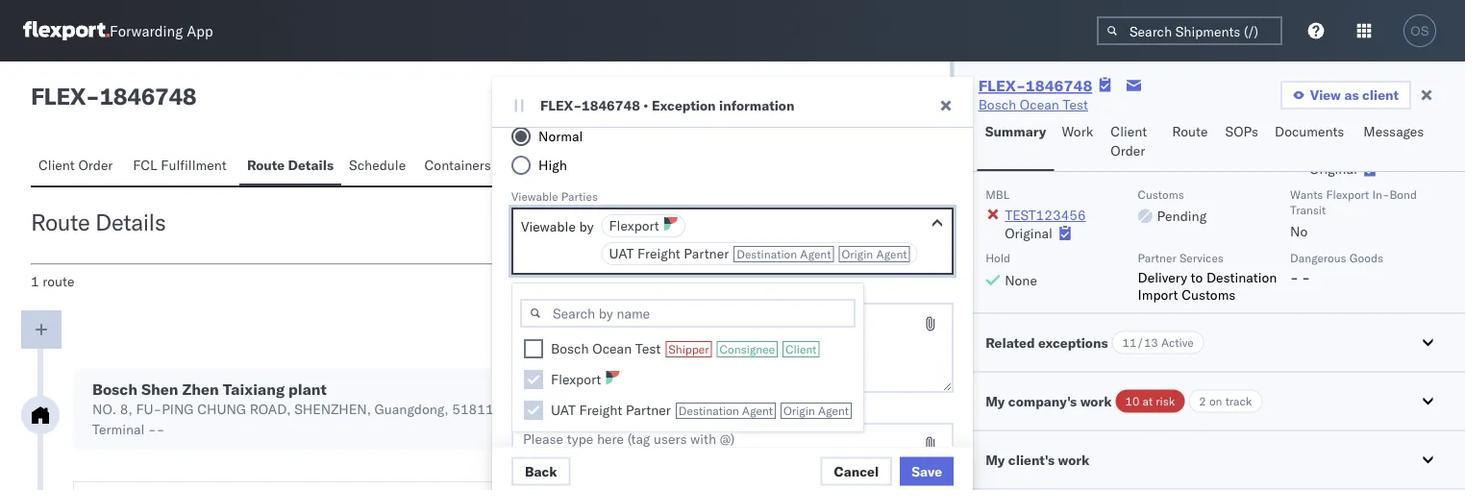 Task type: locate. For each thing, give the bounding box(es) containing it.
0 horizontal spatial test
[[636, 340, 661, 357]]

1 vertical spatial route
[[247, 157, 285, 174]]

consignee
[[720, 342, 775, 357]]

2 my from the top
[[986, 452, 1005, 469]]

0 vertical spatial client
[[1111, 123, 1148, 140]]

shen
[[141, 380, 179, 399]]

customs up pending
[[1138, 188, 1184, 202]]

os
[[1411, 24, 1430, 38]]

flexport. image
[[23, 21, 110, 40]]

test for bosch ocean test shipper
[[636, 340, 661, 357]]

route up route
[[31, 208, 90, 237]]

my left the "company's"
[[986, 393, 1005, 410]]

documents button down view
[[1268, 114, 1356, 171]]

flexport up the uat
[[609, 217, 660, 234]]

0 horizontal spatial client order
[[38, 157, 113, 174]]

sops
[[1226, 123, 1259, 140]]

flexport left in-
[[1326, 188, 1369, 202]]

original up wants
[[1310, 161, 1357, 178]]

exception
[[652, 97, 716, 114]]

internal message
[[512, 404, 601, 419]]

viewable down bol button
[[512, 189, 559, 203]]

client order button right work
[[1104, 114, 1165, 171]]

1846748
[[1026, 76, 1093, 95], [99, 82, 196, 111], [582, 97, 640, 114]]

work
[[1080, 393, 1112, 410], [1058, 452, 1090, 469]]

back
[[525, 463, 557, 480]]

route left sops
[[1173, 123, 1208, 140]]

test
[[1063, 96, 1089, 113], [636, 340, 661, 357]]

on
[[1209, 395, 1222, 409]]

0 horizontal spatial agent
[[801, 247, 831, 262]]

ocean down 'flex-1846748'
[[1020, 96, 1060, 113]]

test up work
[[1063, 96, 1089, 113]]

2 vertical spatial bosch
[[92, 380, 138, 399]]

bosch down external message
[[551, 340, 589, 357]]

customs down to
[[1182, 287, 1236, 303]]

my inside button
[[986, 452, 1005, 469]]

0 horizontal spatial bosch
[[92, 380, 138, 399]]

work right client's
[[1058, 452, 1090, 469]]

1846748 for flex-1846748
[[1026, 76, 1093, 95]]

bosch ocean test shipper
[[551, 340, 709, 357]]

partner services delivery to destination import customs
[[1138, 252, 1277, 303]]

0 horizontal spatial details
[[95, 208, 166, 237]]

0 vertical spatial work
[[1080, 393, 1112, 410]]

0 vertical spatial message
[[558, 284, 604, 299]]

exceptions
[[1038, 335, 1108, 352]]

•
[[644, 97, 649, 114]]

1 vertical spatial my
[[986, 452, 1005, 469]]

client right work
[[1111, 123, 1148, 140]]

details down the "fcl"
[[95, 208, 166, 237]]

my
[[986, 393, 1005, 410], [986, 452, 1005, 469]]

flex- up bosch ocean test
[[979, 76, 1026, 95]]

client order
[[1111, 123, 1148, 159], [38, 157, 113, 174]]

customs
[[1138, 188, 1184, 202], [1182, 287, 1236, 303]]

bosch for taixiang
[[92, 380, 138, 399]]

0 vertical spatial customs
[[1138, 188, 1184, 202]]

no
[[1290, 224, 1308, 240]]

1846748 down forwarding
[[99, 82, 196, 111]]

details left "schedule"
[[288, 157, 334, 174]]

origin
[[842, 247, 874, 262]]

messages button
[[1356, 114, 1435, 171]]

work left 10
[[1080, 393, 1112, 410]]

1846748 for flex-1846748 • exception information
[[582, 97, 640, 114]]

1 horizontal spatial partner
[[1138, 252, 1177, 266]]

0 vertical spatial original
[[1310, 161, 1357, 178]]

original down the test123456
[[1005, 225, 1053, 242]]

to
[[1191, 269, 1203, 286]]

back button
[[512, 457, 571, 486]]

agent inside uat freight partner destination agent
[[801, 247, 831, 262]]

dangerous
[[1290, 252, 1347, 266]]

documents for the left documents button
[[553, 157, 622, 174]]

2 horizontal spatial route
[[1173, 123, 1208, 140]]

bosch up summary
[[979, 96, 1017, 113]]

2 horizontal spatial 1846748
[[1026, 76, 1093, 95]]

0 horizontal spatial flexport
[[609, 217, 660, 234]]

1 horizontal spatial client order
[[1111, 123, 1148, 159]]

destination down services
[[1206, 269, 1277, 286]]

0 vertical spatial route
[[1173, 123, 1208, 140]]

my client's work
[[986, 452, 1090, 469]]

containers button
[[417, 148, 503, 186]]

summary button
[[978, 114, 1055, 171]]

0 horizontal spatial client
[[38, 157, 75, 174]]

client down flex
[[38, 157, 75, 174]]

destination left the origin at the right
[[737, 247, 798, 262]]

route
[[43, 273, 74, 290]]

normal
[[539, 128, 583, 145]]

agent left the origin at the right
[[801, 247, 831, 262]]

0 horizontal spatial documents button
[[545, 148, 634, 186]]

fu-
[[136, 401, 162, 418]]

ocean for bosch ocean test shipper
[[593, 340, 632, 357]]

flex- for flex-1846748 • exception information
[[541, 97, 582, 114]]

0 vertical spatial my
[[986, 393, 1005, 410]]

work
[[1062, 123, 1094, 140]]

services
[[1180, 252, 1224, 266]]

ocean
[[1020, 96, 1060, 113], [593, 340, 632, 357]]

none
[[1005, 272, 1037, 289]]

client order for rightmost client order button
[[1111, 123, 1148, 159]]

test123456
[[1005, 207, 1086, 224]]

partner
[[684, 245, 729, 262], [1138, 252, 1177, 266]]

1 horizontal spatial order
[[1111, 142, 1146, 159]]

0 horizontal spatial destination
[[737, 247, 798, 262]]

company's
[[1008, 393, 1077, 410]]

forwarding app link
[[23, 21, 213, 40]]

agent
[[801, 247, 831, 262], [877, 247, 907, 262]]

0 vertical spatial documents
[[1275, 123, 1345, 140]]

1 horizontal spatial documents
[[1275, 123, 1345, 140]]

bosch inside bosch shen zhen taixiang plant no. 8, fu-ping chung road, shenzhen, guangdong, 518117, china terminal --
[[92, 380, 138, 399]]

1 horizontal spatial original
[[1310, 161, 1357, 178]]

work inside my client's work button
[[1058, 452, 1090, 469]]

1 horizontal spatial route details
[[247, 157, 334, 174]]

1 horizontal spatial client
[[786, 342, 817, 357]]

test for bosch ocean test
[[1063, 96, 1089, 113]]

message right external
[[558, 284, 604, 299]]

documents up the parties
[[553, 157, 622, 174]]

0 vertical spatial flex-
[[979, 76, 1026, 95]]

my left client's
[[986, 452, 1005, 469]]

0 vertical spatial viewable
[[512, 189, 559, 203]]

1 agent from the left
[[801, 247, 831, 262]]

documents button up the parties
[[545, 148, 634, 186]]

customs inside partner services delivery to destination import customs
[[1182, 287, 1236, 303]]

view as client
[[1311, 87, 1399, 103]]

order left the "fcl"
[[78, 157, 113, 174]]

1 horizontal spatial destination
[[1206, 269, 1277, 286]]

1 vertical spatial customs
[[1182, 287, 1236, 303]]

0 horizontal spatial documents
[[553, 157, 622, 174]]

0 vertical spatial destination
[[737, 247, 798, 262]]

client right consignee on the bottom
[[786, 342, 817, 357]]

partner right freight
[[684, 245, 729, 262]]

1 vertical spatial test
[[636, 340, 661, 357]]

documents down view
[[1275, 123, 1345, 140]]

1 vertical spatial work
[[1058, 452, 1090, 469]]

track
[[1225, 395, 1252, 409]]

flex-1846748
[[979, 76, 1093, 95]]

schedule
[[349, 157, 406, 174]]

1 vertical spatial ocean
[[593, 340, 632, 357]]

1 horizontal spatial bosch
[[551, 340, 589, 357]]

bosch up no.
[[92, 380, 138, 399]]

client order right work button
[[1111, 123, 1148, 159]]

import
[[1138, 287, 1178, 303]]

1 vertical spatial flex-
[[541, 97, 582, 114]]

os button
[[1398, 9, 1443, 53]]

0 vertical spatial test
[[1063, 96, 1089, 113]]

flex- for flex-1846748
[[979, 76, 1026, 95]]

route right fulfillment
[[247, 157, 285, 174]]

2 horizontal spatial bosch
[[979, 96, 1017, 113]]

0 vertical spatial ocean
[[1020, 96, 1060, 113]]

1 vertical spatial client
[[38, 157, 75, 174]]

flex- up normal
[[541, 97, 582, 114]]

1 vertical spatial original
[[1005, 225, 1053, 242]]

shenzhen,
[[294, 401, 371, 418]]

1 vertical spatial viewable
[[521, 218, 576, 235]]

documents for the right documents button
[[1275, 123, 1345, 140]]

1 my from the top
[[986, 393, 1005, 410]]

agent right the origin at the right
[[877, 247, 907, 262]]

partner up delivery
[[1138, 252, 1177, 266]]

test left "shipper"
[[636, 340, 661, 357]]

1 horizontal spatial flexport
[[1326, 188, 1369, 202]]

0 vertical spatial route details
[[247, 157, 334, 174]]

0 vertical spatial flexport
[[1326, 188, 1369, 202]]

client
[[1363, 87, 1399, 103]]

1846748 up bosch ocean test
[[1026, 76, 1093, 95]]

ocean left "shipper"
[[593, 340, 632, 357]]

0 horizontal spatial 1846748
[[99, 82, 196, 111]]

1 vertical spatial destination
[[1206, 269, 1277, 286]]

route inside button
[[247, 157, 285, 174]]

view as client button
[[1281, 81, 1412, 110]]

1 horizontal spatial 1846748
[[582, 97, 640, 114]]

fcl fulfillment
[[133, 157, 227, 174]]

upload document
[[557, 86, 673, 103]]

route details left "schedule"
[[247, 157, 334, 174]]

1 vertical spatial message
[[555, 404, 601, 419]]

0 horizontal spatial route details
[[31, 208, 166, 237]]

1 horizontal spatial agent
[[877, 247, 907, 262]]

2 horizontal spatial client
[[1111, 123, 1148, 140]]

None checkbox
[[524, 340, 543, 359]]

1 horizontal spatial test
[[1063, 96, 1089, 113]]

app
[[187, 22, 213, 40]]

1 horizontal spatial route
[[247, 157, 285, 174]]

1 vertical spatial documents
[[553, 157, 622, 174]]

details
[[288, 157, 334, 174], [95, 208, 166, 237]]

upload document button
[[543, 81, 780, 110]]

1 horizontal spatial details
[[288, 157, 334, 174]]

documents
[[1275, 123, 1345, 140], [553, 157, 622, 174]]

1846748 left •
[[582, 97, 640, 114]]

client order for left client order button
[[38, 157, 113, 174]]

0 horizontal spatial ocean
[[593, 340, 632, 357]]

flex-
[[979, 76, 1026, 95], [541, 97, 582, 114]]

client order left the "fcl"
[[38, 157, 113, 174]]

viewable
[[512, 189, 559, 203], [521, 218, 576, 235]]

uat
[[609, 245, 634, 262]]

1 vertical spatial bosch
[[551, 340, 589, 357]]

forwarding app
[[110, 22, 213, 40]]

documents button
[[1268, 114, 1356, 171], [545, 148, 634, 186]]

parties
[[562, 189, 598, 203]]

message right internal
[[555, 404, 601, 419]]

0 horizontal spatial original
[[1005, 225, 1053, 242]]

order right work button
[[1111, 142, 1146, 159]]

1 horizontal spatial ocean
[[1020, 96, 1060, 113]]

Please type here (tag users with @) text field
[[512, 423, 954, 491]]

transit
[[1290, 203, 1326, 217]]

schedule button
[[341, 148, 417, 186]]

0 vertical spatial details
[[288, 157, 334, 174]]

0 horizontal spatial flex-
[[541, 97, 582, 114]]

viewable down viewable parties
[[521, 218, 576, 235]]

0 horizontal spatial order
[[78, 157, 113, 174]]

original
[[1310, 161, 1357, 178], [1005, 225, 1053, 242]]

work button
[[1055, 114, 1104, 171]]

cancel
[[834, 463, 879, 480]]

2 vertical spatial route
[[31, 208, 90, 237]]

route details up route
[[31, 208, 166, 237]]

terminal
[[92, 421, 145, 438]]

1 vertical spatial flexport
[[609, 217, 660, 234]]

1 horizontal spatial documents button
[[1268, 114, 1356, 171]]

flexport
[[1326, 188, 1369, 202], [609, 217, 660, 234]]

route details
[[247, 157, 334, 174], [31, 208, 166, 237]]

client order button left the "fcl"
[[31, 148, 125, 186]]

0 horizontal spatial client order button
[[31, 148, 125, 186]]

route details inside button
[[247, 157, 334, 174]]

view
[[1311, 87, 1342, 103]]

1 horizontal spatial flex-
[[979, 76, 1026, 95]]

bond
[[1390, 188, 1417, 202]]



Task type: describe. For each thing, give the bounding box(es) containing it.
route details button
[[239, 148, 341, 186]]

external
[[512, 284, 555, 299]]

0 horizontal spatial partner
[[684, 245, 729, 262]]

flex - 1846748
[[31, 82, 196, 111]]

Please type here (tag users with @) text field
[[512, 303, 954, 393]]

bol
[[511, 157, 537, 174]]

related exceptions
[[986, 335, 1108, 352]]

10
[[1125, 395, 1140, 409]]

viewable parties
[[512, 189, 598, 203]]

goods
[[1350, 252, 1384, 266]]

11/13
[[1123, 336, 1158, 351]]

fcl
[[133, 157, 157, 174]]

client's
[[1008, 452, 1055, 469]]

work for my client's work
[[1058, 452, 1090, 469]]

save button
[[900, 457, 954, 486]]

uat freight partner destination agent
[[609, 245, 831, 262]]

risk
[[1156, 395, 1175, 409]]

in-
[[1372, 188, 1390, 202]]

1 vertical spatial details
[[95, 208, 166, 237]]

ocean for bosch ocean test
[[1020, 96, 1060, 113]]

sops button
[[1218, 114, 1268, 171]]

message for internal message
[[555, 404, 601, 419]]

freight
[[638, 245, 681, 262]]

flex-1846748 • exception information
[[541, 97, 795, 114]]

0 vertical spatial bosch
[[979, 96, 1017, 113]]

taixiang
[[223, 380, 285, 399]]

10 at risk
[[1125, 395, 1175, 409]]

518117,
[[452, 401, 507, 418]]

save
[[912, 463, 943, 480]]

1 route
[[31, 273, 74, 290]]

my client's work button
[[955, 432, 1466, 490]]

messages
[[1364, 123, 1425, 140]]

viewable by
[[521, 218, 594, 235]]

viewable for viewable parties
[[512, 189, 559, 203]]

viewable for viewable by
[[521, 218, 576, 235]]

high
[[539, 157, 567, 174]]

2 vertical spatial client
[[786, 342, 817, 357]]

route button
[[1165, 114, 1218, 171]]

plant
[[289, 380, 327, 399]]

flexport inside wants flexport in-bond transit no
[[1326, 188, 1369, 202]]

zhen
[[182, 380, 219, 399]]

work for my company's work
[[1080, 393, 1112, 410]]

bosch ocean test
[[979, 96, 1089, 113]]

by
[[579, 218, 594, 235]]

at
[[1143, 395, 1153, 409]]

cancel button
[[821, 457, 893, 486]]

1
[[31, 273, 39, 290]]

road,
[[250, 401, 291, 418]]

Search by name text field
[[520, 299, 856, 328]]

flexport button
[[602, 214, 686, 238]]

11/13 active
[[1123, 336, 1194, 351]]

summary
[[986, 123, 1047, 140]]

bosch for shipper
[[551, 340, 589, 357]]

my company's work
[[986, 393, 1112, 410]]

my for my client's work
[[986, 452, 1005, 469]]

pending
[[1157, 208, 1207, 225]]

wants flexport in-bond transit no
[[1290, 188, 1417, 240]]

related
[[986, 335, 1035, 352]]

partner inside partner services delivery to destination import customs
[[1138, 252, 1177, 266]]

message for external message
[[558, 284, 604, 299]]

route inside button
[[1173, 123, 1208, 140]]

0 horizontal spatial route
[[31, 208, 90, 237]]

test123456 button
[[1005, 207, 1086, 224]]

origin agent
[[842, 247, 907, 262]]

2 agent from the left
[[877, 247, 907, 262]]

2 on track
[[1199, 395, 1252, 409]]

document
[[606, 86, 673, 103]]

details inside route details button
[[288, 157, 334, 174]]

flex-1846748 link
[[979, 76, 1093, 95]]

destination inside uat freight partner destination agent
[[737, 247, 798, 262]]

delivery
[[1138, 269, 1187, 286]]

dangerous goods - -
[[1290, 252, 1384, 286]]

1 vertical spatial route details
[[31, 208, 166, 237]]

2
[[1199, 395, 1206, 409]]

flex
[[31, 82, 86, 111]]

bosch shen zhen taixiang plant no. 8, fu-ping chung road, shenzhen, guangdong, 518117, china terminal --
[[92, 380, 546, 438]]

8,
[[120, 401, 133, 418]]

fulfillment
[[161, 157, 227, 174]]

forwarding
[[110, 22, 183, 40]]

wants
[[1290, 188, 1323, 202]]

information
[[719, 97, 795, 114]]

fcl fulfillment button
[[125, 148, 239, 186]]

internal
[[512, 404, 552, 419]]

shipper
[[669, 342, 709, 357]]

containers
[[425, 157, 491, 174]]

ping
[[162, 401, 194, 418]]

my for my company's work
[[986, 393, 1005, 410]]

bosch ocean test link
[[979, 95, 1089, 114]]

china
[[510, 401, 546, 418]]

flexport inside button
[[609, 217, 660, 234]]

bol button
[[503, 148, 545, 186]]

as
[[1345, 87, 1360, 103]]

no.
[[92, 401, 116, 418]]

Search Shipments (/) text field
[[1097, 16, 1283, 45]]

1 horizontal spatial client order button
[[1104, 114, 1165, 171]]

upload
[[557, 86, 603, 103]]

destination inside partner services delivery to destination import customs
[[1206, 269, 1277, 286]]



Task type: vqa. For each thing, say whether or not it's contained in the screenshot.
(214;'s boomi
no



